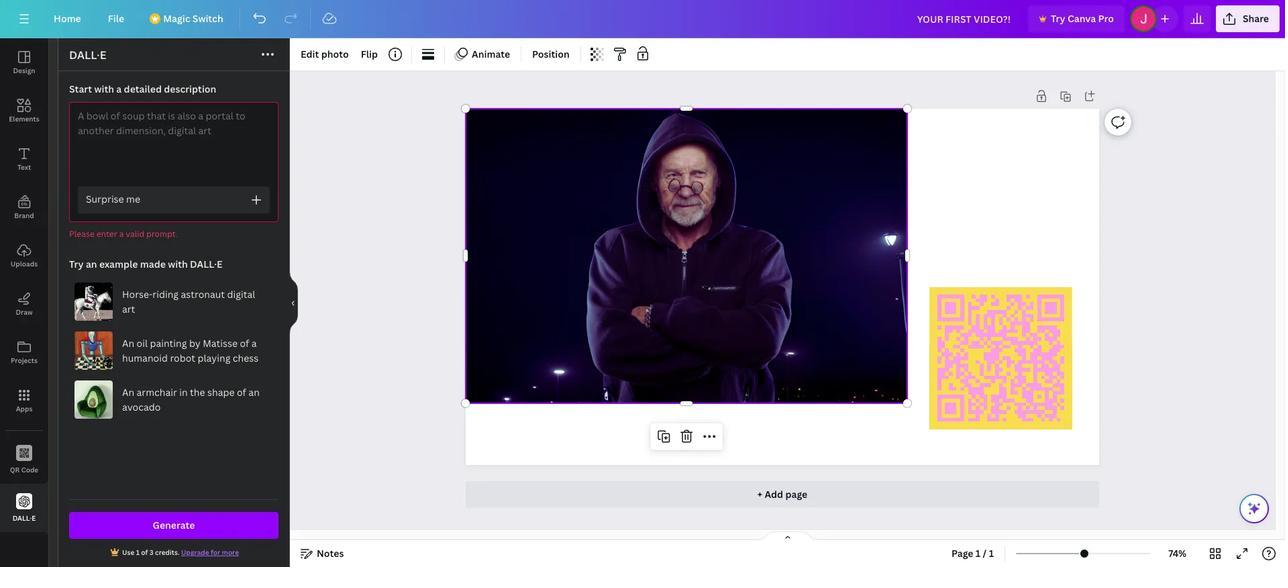 Task type: vqa. For each thing, say whether or not it's contained in the screenshot.
"Colorful Floral Illustrative Class Agenda Presentation" group
no



Task type: locate. For each thing, give the bounding box(es) containing it.
elements button
[[0, 87, 48, 135]]

draw button
[[0, 280, 48, 328]]

dall·e down home link
[[69, 48, 106, 62]]

dall·e
[[69, 48, 106, 62], [13, 513, 36, 523]]

edit
[[301, 48, 319, 60]]

/
[[983, 547, 987, 560]]

1 left /
[[976, 547, 981, 560]]

try canva pro
[[1052, 12, 1115, 25]]

74%
[[1169, 547, 1187, 560]]

+
[[758, 488, 763, 501]]

dall·e down qr code
[[13, 513, 36, 523]]

qr
[[10, 465, 20, 474]]

1
[[976, 547, 981, 560], [990, 547, 995, 560]]

0 vertical spatial dall·e
[[69, 48, 106, 62]]

uploads
[[11, 259, 38, 269]]

projects button
[[0, 328, 48, 377]]

edit photo
[[301, 48, 349, 60]]

Design title text field
[[907, 5, 1023, 32]]

brand button
[[0, 183, 48, 232]]

1 vertical spatial dall·e
[[13, 513, 36, 523]]

uploads button
[[0, 232, 48, 280]]

+ add page button
[[466, 481, 1100, 508]]

side panel tab list
[[0, 38, 48, 532]]

flip button
[[356, 44, 383, 65]]

switch
[[193, 12, 223, 25]]

page
[[952, 547, 974, 560]]

1 right /
[[990, 547, 995, 560]]

qr code
[[10, 465, 38, 474]]

0 horizontal spatial dall·e
[[13, 513, 36, 523]]

+ add page
[[758, 488, 808, 501]]

1 horizontal spatial 1
[[990, 547, 995, 560]]

74% button
[[1156, 543, 1200, 565]]

add
[[765, 488, 784, 501]]

qr code button
[[0, 436, 48, 484]]

code
[[21, 465, 38, 474]]

0 horizontal spatial 1
[[976, 547, 981, 560]]

magic
[[163, 12, 190, 25]]

home
[[54, 12, 81, 25]]

apps
[[16, 404, 32, 414]]

notes
[[317, 547, 344, 560]]

magic switch
[[163, 12, 223, 25]]

projects
[[11, 356, 38, 365]]

dall·e inside button
[[13, 513, 36, 523]]

hide image
[[289, 271, 298, 335]]

try canva pro button
[[1029, 5, 1125, 32]]

1 horizontal spatial dall·e
[[69, 48, 106, 62]]

design button
[[0, 38, 48, 87]]



Task type: describe. For each thing, give the bounding box(es) containing it.
try
[[1052, 12, 1066, 25]]

dall·e button
[[0, 484, 48, 532]]

show pages image
[[756, 531, 820, 542]]

position
[[533, 48, 570, 60]]

share
[[1244, 12, 1270, 25]]

main menu bar
[[0, 0, 1286, 38]]

1 1 from the left
[[976, 547, 981, 560]]

magic switch button
[[140, 5, 234, 32]]

2 1 from the left
[[990, 547, 995, 560]]

canva assistant image
[[1247, 501, 1263, 517]]

file button
[[97, 5, 135, 32]]

text
[[17, 163, 31, 172]]

elements
[[9, 114, 39, 124]]

home link
[[43, 5, 92, 32]]

share button
[[1217, 5, 1281, 32]]

apps button
[[0, 377, 48, 425]]

photo
[[321, 48, 349, 60]]

flip
[[361, 48, 378, 60]]

position button
[[527, 44, 575, 65]]

pro
[[1099, 12, 1115, 25]]

canva
[[1068, 12, 1097, 25]]

text button
[[0, 135, 48, 183]]

notes button
[[295, 543, 349, 565]]

animate button
[[451, 44, 516, 65]]

brand
[[14, 211, 34, 220]]

page 1 / 1
[[952, 547, 995, 560]]

animate
[[472, 48, 510, 60]]

file
[[108, 12, 124, 25]]

design
[[13, 66, 35, 75]]

edit photo button
[[295, 44, 354, 65]]

draw
[[16, 308, 33, 317]]

page
[[786, 488, 808, 501]]

dall·e element
[[58, 71, 289, 567]]



